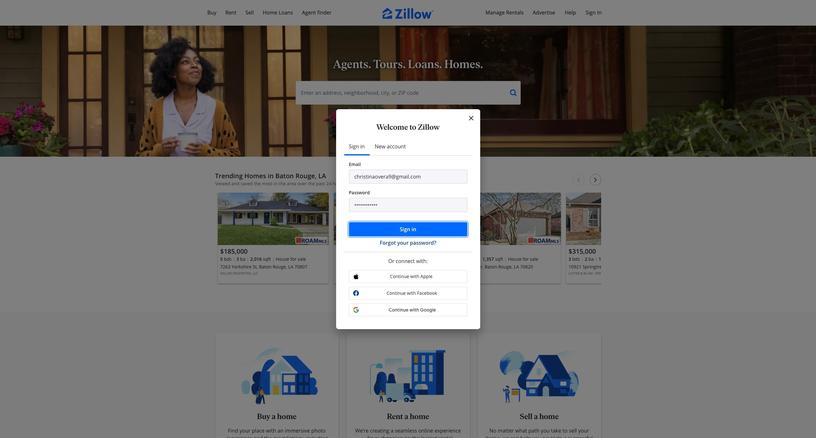 Task type: describe. For each thing, give the bounding box(es) containing it.
1 group from the left
[[218, 193, 329, 284]]

10921 springtree ave, baton rouge, la 70810 element
[[566, 193, 677, 284]]

more recommended homes image
[[370, 296, 375, 301]]

17345 deer lake ave, baton rouge, la 70816 image
[[334, 193, 445, 245]]

authentication tabs tab list
[[344, 138, 472, 156]]

home recommendations carousel element
[[215, 172, 677, 290]]

buy_a_home image
[[223, 346, 331, 407]]

7263 yorkshire st, baton rouge, la 70807 element
[[218, 193, 329, 284]]

Enter email email field
[[349, 170, 467, 184]]



Task type: locate. For each thing, give the bounding box(es) containing it.
dialog
[[336, 109, 480, 330]]

Enter password password field
[[349, 198, 467, 212]]

None submit
[[349, 222, 467, 237]]

3 group from the left
[[450, 193, 561, 284]]

10921 springtree ave, baton rouge, la 70810 image
[[566, 193, 677, 245]]

17345 deer lake ave, baton rouge, la 70816 element
[[334, 193, 445, 284]]

rent_a_home image
[[354, 346, 462, 407]]

main navigation
[[0, 0, 816, 26]]

sign in actions group
[[349, 222, 467, 247]]

zillow logo image
[[382, 8, 434, 19]]

2 group from the left
[[334, 193, 445, 284]]

5521 arialo dr, baton rouge, la 70820 element
[[450, 193, 561, 284]]

7263 yorkshire st, baton rouge, la 70807 image
[[218, 193, 329, 245]]

5521 arialo dr, baton rouge, la 70820 image
[[450, 193, 561, 245]]

4 group from the left
[[566, 193, 677, 284]]

group
[[218, 193, 329, 284], [334, 193, 445, 284], [450, 193, 561, 284], [566, 193, 677, 284]]

list
[[215, 190, 677, 290]]

sell_a_home image
[[485, 346, 593, 407]]



Task type: vqa. For each thing, say whether or not it's contained in the screenshot.
the Rate in the About Half of Adults Are Unaware of the Average Mortgage Rate
no



